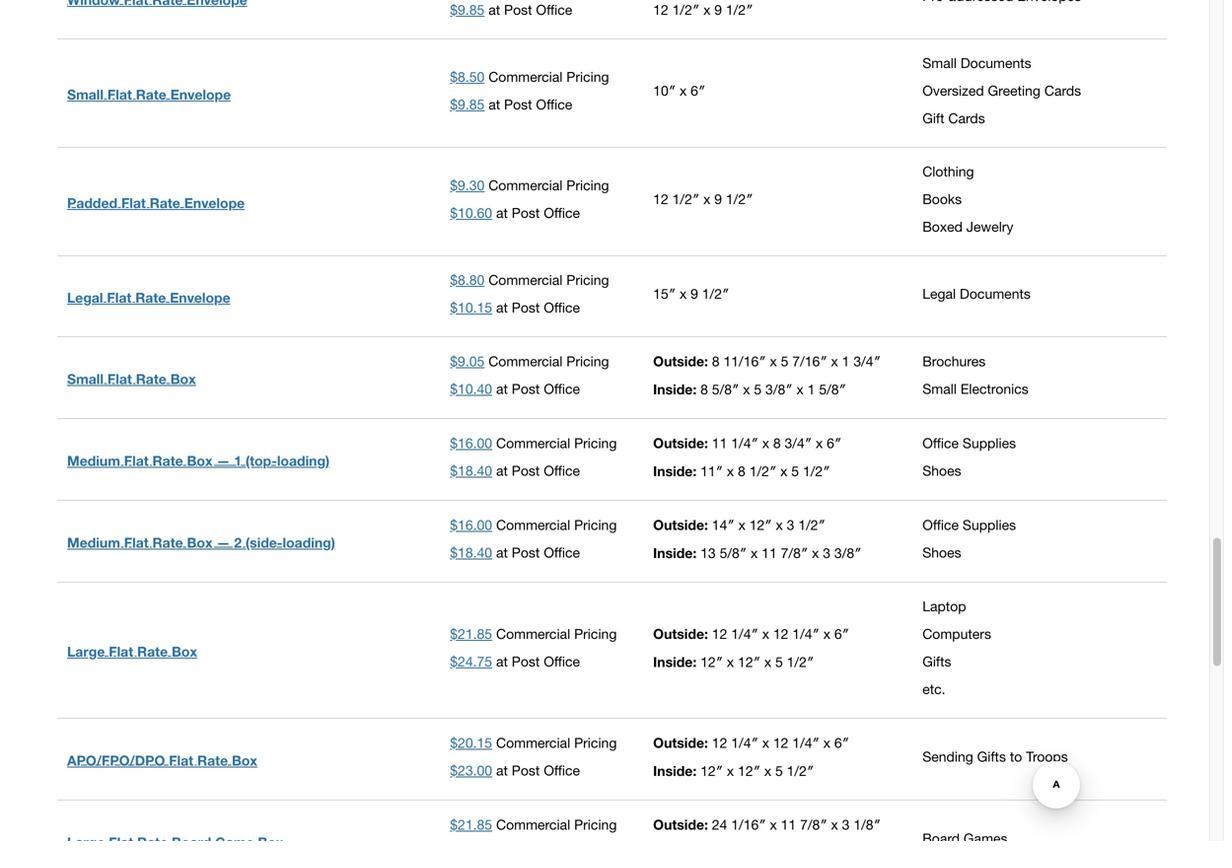 Task type: locate. For each thing, give the bounding box(es) containing it.
supplies down 'electronics'
[[963, 435, 1016, 451]]

— for 2
[[216, 534, 230, 551]]

small for small electronics
[[923, 381, 957, 397]]

4 inside: from the top
[[653, 654, 697, 670]]

2 vertical spatial 3
[[842, 817, 850, 833]]

commercial for small flat rate box
[[489, 353, 563, 369]]

— left (top-
[[216, 452, 230, 469]]

2 horizontal spatial 3
[[842, 817, 850, 833]]

0 vertical spatial supplies
[[963, 435, 1016, 451]]

5/8″ right 13
[[720, 545, 747, 561]]

medium flat rate box — 1 (top-loading) link
[[67, 452, 330, 469]]

1/4″ for apo/fpo/dpo flat rate box
[[731, 735, 759, 751]]

8
[[712, 353, 720, 369], [701, 381, 708, 398], [773, 435, 781, 451], [738, 463, 746, 479]]

2 vertical spatial envelope
[[170, 289, 231, 306]]

rate for legal flat rate envelope
[[135, 289, 166, 306]]

$9.85
[[450, 1, 485, 18], [450, 96, 485, 112]]

1 horizontal spatial 11
[[762, 545, 777, 561]]

0 vertical spatial 1
[[842, 353, 850, 369]]

1 vertical spatial $16.00
[[450, 517, 492, 533]]

1 right 7/16″
[[842, 353, 850, 369]]

supplies up laptop
[[963, 517, 1016, 533]]

0 vertical spatial $21.85 link
[[450, 626, 492, 642]]

11 inside inside: 13 5/8″ x 11 7/8″ x 3 3/8″
[[762, 545, 777, 561]]

1 horizontal spatial 3
[[823, 545, 831, 561]]

2 $16.00 commercial pricing from the top
[[450, 517, 617, 533]]

7/8″ for inside:
[[781, 545, 808, 561]]

2 inside: 12″ x 12″ x 5 1/2″ from the top
[[653, 763, 814, 779]]

$9.85 up $8.50 link
[[450, 1, 485, 18]]

6″ inside outside: 11 1/4″ x 8 3/4″ x 6″
[[827, 435, 842, 451]]

etc.
[[923, 681, 946, 698]]

$18.40 at post office for medium flat rate box — 2 (side-loading)
[[450, 545, 580, 561]]

$16.00 commercial pricing for medium flat rate box — 1 (top-loading)
[[450, 435, 617, 451]]

11 inside outside: 24 1/16″ x 11 7/8″ x 3 1/8″
[[781, 817, 796, 833]]

1 horizontal spatial 3/4″
[[854, 353, 881, 369]]

padded flat rate envelope
[[67, 194, 245, 211]]

1 down 7/16″
[[808, 381, 815, 398]]

inside:
[[653, 381, 697, 398], [653, 463, 697, 479], [653, 545, 697, 561], [653, 654, 697, 670], [653, 763, 697, 779]]

1 vertical spatial $16.00 commercial pricing
[[450, 517, 617, 533]]

5 inside outside: 8 11/16″ x 5 7/16″ x 1 3/4″
[[781, 353, 789, 369]]

2 outside: from the top
[[653, 435, 708, 451]]

0 vertical spatial $16.00
[[450, 435, 492, 451]]

shoes up laptop
[[923, 545, 962, 561]]

5/8″
[[712, 381, 739, 398], [819, 381, 846, 398], [720, 545, 747, 561]]

$10.40 at post office
[[450, 381, 580, 397]]

1
[[842, 353, 850, 369], [808, 381, 815, 398], [234, 452, 242, 469]]

$16.00 link for medium flat rate box — 1 (top-loading)
[[450, 435, 492, 451]]

12 down inside: 13 5/8″ x 11 7/8″ x 3 3/8″
[[773, 626, 789, 642]]

at for small flat rate envelope
[[489, 96, 500, 112]]

$21.85 down the $23.00 link
[[450, 817, 492, 833]]

loading)
[[277, 452, 330, 469], [283, 534, 335, 551]]

2 medium from the top
[[67, 534, 120, 551]]

1 horizontal spatial legal
[[923, 286, 956, 302]]

3/4″ up inside: 11″ x 8 1/2″ x 5 1/2″ on the right
[[785, 435, 812, 451]]

1 vertical spatial $18.40 at post office
[[450, 545, 580, 561]]

0 vertical spatial $21.85 commercial pricing
[[450, 626, 617, 642]]

loading) right 2
[[283, 534, 335, 551]]

1 vertical spatial $21.85 link
[[450, 817, 492, 833]]

2 vertical spatial 1
[[234, 452, 242, 469]]

1 vertical spatial documents
[[960, 286, 1031, 302]]

$9.05
[[450, 353, 485, 369]]

$10.15 at post office
[[450, 299, 580, 316]]

legal flat rate envelope link
[[67, 289, 231, 306]]

at
[[489, 1, 500, 18], [489, 96, 500, 112], [496, 205, 508, 221], [496, 299, 508, 316], [496, 381, 508, 397], [496, 463, 508, 479], [496, 545, 508, 561], [496, 654, 508, 670], [496, 763, 508, 779]]

0 vertical spatial $18.40 link
[[450, 463, 492, 479]]

commercial for apo/fpo/dpo flat rate box
[[496, 735, 570, 751]]

3 up inside: 13 5/8″ x 11 7/8″ x 3 3/8″
[[787, 517, 795, 533]]

1 vertical spatial supplies
[[963, 517, 1016, 533]]

0 vertical spatial loading)
[[277, 452, 330, 469]]

1 vertical spatial gifts
[[977, 749, 1006, 765]]

0 vertical spatial medium
[[67, 452, 120, 469]]

5/8″ down '11/16″'
[[712, 381, 739, 398]]

medium flat rate box — 1 (top-loading)
[[67, 452, 330, 469]]

1 vertical spatial $9.85
[[450, 96, 485, 112]]

2 supplies from the top
[[963, 517, 1016, 533]]

2 vertical spatial 9
[[691, 286, 698, 302]]

1 left (top-
[[234, 452, 242, 469]]

5 inside: from the top
[[653, 763, 697, 779]]

rate for padded flat rate envelope
[[150, 194, 180, 211]]

$24.75
[[450, 654, 492, 670]]

commercial for large flat rate box
[[496, 626, 570, 642]]

0 vertical spatial gifts
[[923, 654, 952, 670]]

0 vertical spatial $9.85 at post office
[[450, 1, 573, 18]]

2 — from the top
[[216, 534, 230, 551]]

inside: 12″ x 12″ x 5 1/2″ for large flat rate box
[[653, 654, 814, 670]]

8 up outside: 11 1/4″ x 8 3/4″ x 6″
[[701, 381, 708, 398]]

—
[[216, 452, 230, 469], [216, 534, 230, 551]]

1 office supplies from the top
[[923, 435, 1016, 451]]

$18.40 link for medium flat rate box — 1 (top-loading)
[[450, 463, 492, 479]]

$16.00 commercial pricing
[[450, 435, 617, 451], [450, 517, 617, 533]]

documents up oversized greeting cards
[[961, 55, 1032, 71]]

1 vertical spatial —
[[216, 534, 230, 551]]

at for medium flat rate box — 2 (side-loading)
[[496, 545, 508, 561]]

1 $21.85 commercial pricing from the top
[[450, 626, 617, 642]]

outside: for large flat rate box
[[653, 626, 708, 642]]

flat for apo/fpo/dpo flat rate box
[[169, 752, 194, 769]]

0 horizontal spatial 3
[[787, 517, 795, 533]]

post for large flat rate box
[[512, 654, 540, 670]]

0 vertical spatial 11
[[712, 435, 728, 451]]

1 vertical spatial 7/8″
[[800, 817, 827, 833]]

documents down jewelry
[[960, 286, 1031, 302]]

box for medium flat rate box — 2 (side-loading)
[[187, 534, 213, 551]]

rate for small flat rate envelope
[[136, 86, 167, 102]]

6″
[[691, 82, 706, 99], [827, 435, 842, 451], [835, 626, 850, 642], [835, 735, 850, 751]]

office
[[536, 1, 573, 18], [536, 96, 573, 112], [544, 205, 580, 221], [544, 299, 580, 316], [544, 381, 580, 397], [923, 435, 959, 451], [544, 463, 580, 479], [923, 517, 959, 533], [544, 545, 580, 561], [544, 654, 580, 670], [544, 763, 580, 779]]

shoes for medium flat rate box — 2 (side-loading)
[[923, 545, 962, 561]]

3 for inside:
[[823, 545, 831, 561]]

3/8″
[[766, 381, 793, 398], [835, 545, 862, 561]]

(side-
[[246, 534, 283, 551]]

1 vertical spatial medium
[[67, 534, 120, 551]]

large
[[67, 643, 105, 660]]

6″ for medium flat rate box — 1 (top-loading)
[[827, 435, 842, 451]]

— for 1
[[216, 452, 230, 469]]

small for small flat rate box
[[67, 370, 104, 387]]

$21.85 commercial pricing up "$24.75 at post office" on the bottom
[[450, 626, 617, 642]]

0 horizontal spatial 11
[[712, 435, 728, 451]]

0 vertical spatial $21.85
[[450, 626, 492, 642]]

0 vertical spatial cards
[[1045, 82, 1082, 99]]

12 up '15″' at right
[[653, 191, 669, 207]]

0 vertical spatial 3/4″
[[854, 353, 881, 369]]

$9.85 at post office up the "$8.50 commercial pricing"
[[450, 1, 573, 18]]

1 vertical spatial office supplies
[[923, 517, 1016, 533]]

12 up '10″'
[[653, 1, 669, 18]]

12 1/2″ x 9 1/2″ up the 15″ x 9 1/2″
[[653, 191, 753, 207]]

0 horizontal spatial gifts
[[923, 654, 952, 670]]

0 vertical spatial inside: 12″ x 12″ x 5 1/2″
[[653, 654, 814, 670]]

shoes down 'small electronics'
[[923, 463, 962, 479]]

2 $16.00 link from the top
[[450, 517, 492, 533]]

12 up 24 on the right of the page
[[712, 735, 728, 751]]

rate for apo/fpo/dpo flat rate box
[[197, 752, 228, 769]]

commercial for small flat rate envelope
[[489, 69, 563, 85]]

$21.85
[[450, 626, 492, 642], [450, 817, 492, 833]]

legal for legal documents
[[923, 286, 956, 302]]

at for legal flat rate envelope
[[496, 299, 508, 316]]

3 for outside:
[[842, 817, 850, 833]]

1 vertical spatial loading)
[[283, 534, 335, 551]]

0 vertical spatial envelope
[[170, 86, 231, 102]]

small for small documents
[[923, 55, 957, 71]]

$9.85 at post office
[[450, 1, 573, 18], [450, 96, 573, 112]]

1 $9.85 link from the top
[[450, 1, 485, 18]]

6″ for apo/fpo/dpo flat rate box
[[835, 735, 850, 751]]

$18.40 link
[[450, 463, 492, 479], [450, 545, 492, 561]]

$10.40 link
[[450, 381, 492, 397]]

at for padded flat rate envelope
[[496, 205, 508, 221]]

11 for outside:
[[781, 817, 796, 833]]

envelope for small flat rate envelope
[[170, 86, 231, 102]]

11/16″
[[724, 353, 766, 369]]

1 documents from the top
[[961, 55, 1032, 71]]

3 inside inside: 13 5/8″ x 11 7/8″ x 3 3/8″
[[823, 545, 831, 561]]

outside: 12 1/4″ x 12 1/4″ x 6″
[[653, 626, 850, 642], [653, 735, 850, 751]]

1 $9.85 from the top
[[450, 1, 485, 18]]

small
[[923, 55, 957, 71], [67, 86, 104, 102], [67, 370, 104, 387], [923, 381, 957, 397]]

1 outside: from the top
[[653, 353, 708, 369]]

1 vertical spatial $9.85 at post office
[[450, 96, 573, 112]]

2 $18.40 at post office from the top
[[450, 545, 580, 561]]

$18.40
[[450, 463, 492, 479], [450, 545, 492, 561]]

12
[[653, 1, 669, 18], [653, 191, 669, 207], [712, 626, 728, 642], [773, 626, 789, 642], [712, 735, 728, 751], [773, 735, 789, 751]]

pricing for apo/fpo/dpo flat rate box
[[574, 735, 617, 751]]

5/8″ inside inside: 13 5/8″ x 11 7/8″ x 3 3/8″
[[720, 545, 747, 561]]

outside: 12 1/4″ x 12 1/4″ x 6″ up "1/16″"
[[653, 735, 850, 751]]

flat for medium flat rate box — 2 (side-loading)
[[124, 534, 149, 551]]

5 outside: from the top
[[653, 735, 708, 751]]

2 $16.00 from the top
[[450, 517, 492, 533]]

1 $16.00 link from the top
[[450, 435, 492, 451]]

0 vertical spatial $18.40 at post office
[[450, 463, 580, 479]]

0 vertical spatial 7/8″
[[781, 545, 808, 561]]

8 left '11/16″'
[[712, 353, 720, 369]]

3 left 1/8″ on the right bottom of the page
[[842, 817, 850, 833]]

1 shoes from the top
[[923, 463, 962, 479]]

7/8″ inside outside: 24 1/16″ x 11 7/8″ x 3 1/8″
[[800, 817, 827, 833]]

1 inside: from the top
[[653, 381, 697, 398]]

envelope for padded flat rate envelope
[[184, 194, 245, 211]]

computers
[[923, 626, 992, 642]]

legal flat rate envelope
[[67, 289, 231, 306]]

cards down oversized
[[949, 110, 985, 126]]

7/8″ left 1/8″ on the right bottom of the page
[[800, 817, 827, 833]]

1 horizontal spatial 1
[[808, 381, 815, 398]]

11 right "1/16″"
[[781, 817, 796, 833]]

5 inside inside: 11″ x 8 1/2″ x 5 1/2″
[[792, 463, 799, 479]]

3/4″ right 7/16″
[[854, 353, 881, 369]]

0 vertical spatial 3/8″
[[766, 381, 793, 398]]

11 up 11″
[[712, 435, 728, 451]]

2 office supplies from the top
[[923, 517, 1016, 533]]

$8.80 link
[[450, 272, 485, 288]]

post for small flat rate envelope
[[504, 96, 532, 112]]

0 horizontal spatial 3/4″
[[785, 435, 812, 451]]

pricing for small flat rate box
[[567, 353, 609, 369]]

3 inside outside: 24 1/16″ x 11 7/8″ x 3 1/8″
[[842, 817, 850, 833]]

1 supplies from the top
[[963, 435, 1016, 451]]

1 vertical spatial 3/4″
[[785, 435, 812, 451]]

2 $18.40 from the top
[[450, 545, 492, 561]]

$9.85 down $8.50 link
[[450, 96, 485, 112]]

— left 2
[[216, 534, 230, 551]]

post for legal flat rate envelope
[[512, 299, 540, 316]]

0 vertical spatial $16.00 link
[[450, 435, 492, 451]]

7/8″ down outside: 14″ x 12″ x 3 1/2″
[[781, 545, 808, 561]]

1 vertical spatial inside: 12″ x 12″ x 5 1/2″
[[653, 763, 814, 779]]

office for medium flat rate box — 1 (top-loading)
[[544, 463, 580, 479]]

8 down outside: 11 1/4″ x 8 3/4″ x 6″
[[738, 463, 746, 479]]

0 vertical spatial 12 1/2″ x 9 1/2″
[[653, 1, 753, 18]]

7/8″ inside inside: 13 5/8″ x 11 7/8″ x 3 3/8″
[[781, 545, 808, 561]]

2 $9.85 from the top
[[450, 96, 485, 112]]

2 $21.85 commercial pricing from the top
[[450, 817, 617, 833]]

supplies for medium flat rate box — 2 (side-loading)
[[963, 517, 1016, 533]]

1 vertical spatial 3/8″
[[835, 545, 862, 561]]

0 vertical spatial 3
[[787, 517, 795, 533]]

7/8″
[[781, 545, 808, 561], [800, 817, 827, 833]]

1 vertical spatial $18.40 link
[[450, 545, 492, 561]]

large flat rate box
[[67, 643, 197, 660]]

1 vertical spatial $21.85 commercial pricing
[[450, 817, 617, 833]]

$16.00
[[450, 435, 492, 451], [450, 517, 492, 533]]

$10.15
[[450, 299, 492, 316]]

3 outside: from the top
[[653, 516, 708, 533]]

2 shoes from the top
[[923, 545, 962, 561]]

$21.85 link up $24.75
[[450, 626, 492, 642]]

1 vertical spatial envelope
[[184, 194, 245, 211]]

3 down outside: 14″ x 12″ x 3 1/2″
[[823, 545, 831, 561]]

$8.50
[[450, 69, 485, 85]]

$10.60 at post office
[[450, 205, 580, 221]]

1 vertical spatial 11
[[762, 545, 777, 561]]

1 $18.40 link from the top
[[450, 463, 492, 479]]

supplies for medium flat rate box — 1 (top-loading)
[[963, 435, 1016, 451]]

rate for large flat rate box
[[137, 643, 168, 660]]

$18.40 for medium flat rate box — 1 (top-loading)
[[450, 463, 492, 479]]

1 — from the top
[[216, 452, 230, 469]]

4 outside: from the top
[[653, 626, 708, 642]]

2 outside: 12 1/4″ x 12 1/4″ x 6″ from the top
[[653, 735, 850, 751]]

11 down outside: 14″ x 12″ x 3 1/2″
[[762, 545, 777, 561]]

$10.60 link
[[450, 205, 492, 221]]

0 vertical spatial 9
[[715, 1, 722, 18]]

2 documents from the top
[[960, 286, 1031, 302]]

1 $18.40 from the top
[[450, 463, 492, 479]]

8 inside outside: 8 11/16″ x 5 7/16″ x 1 3/4″
[[712, 353, 720, 369]]

$21.85 link down the $23.00 link
[[450, 817, 492, 833]]

$9.30 commercial pricing
[[450, 177, 609, 193]]

8 up inside: 11″ x 8 1/2″ x 5 1/2″ on the right
[[773, 435, 781, 451]]

1 vertical spatial outside: 12 1/4″ x 12 1/4″ x 6″
[[653, 735, 850, 751]]

1/4″ inside outside: 11 1/4″ x 8 3/4″ x 6″
[[731, 435, 759, 451]]

1 vertical spatial 1
[[808, 381, 815, 398]]

$18.40 at post office
[[450, 463, 580, 479], [450, 545, 580, 561]]

$21.85 link
[[450, 626, 492, 642], [450, 817, 492, 833]]

1 inside outside: 8 11/16″ x 5 7/16″ x 1 3/4″
[[842, 353, 850, 369]]

1 vertical spatial $21.85
[[450, 817, 492, 833]]

commercial
[[489, 69, 563, 85], [489, 177, 563, 193], [489, 272, 563, 288], [489, 353, 563, 369], [496, 435, 570, 451], [496, 517, 570, 533], [496, 626, 570, 642], [496, 735, 570, 751], [496, 817, 570, 833]]

pricing for large flat rate box
[[574, 626, 617, 642]]

12 1/2″ x 9 1/2″ up 10″ x 6″
[[653, 1, 753, 18]]

5/8″ for small flat rate box
[[712, 381, 739, 398]]

$16.00 commercial pricing for medium flat rate box — 2 (side-loading)
[[450, 517, 617, 533]]

0 vertical spatial shoes
[[923, 463, 962, 479]]

2 horizontal spatial 11
[[781, 817, 796, 833]]

1 inside: 12″ x 12″ x 5 1/2″ from the top
[[653, 654, 814, 670]]

1 vertical spatial shoes
[[923, 545, 962, 561]]

office supplies
[[923, 435, 1016, 451], [923, 517, 1016, 533]]

2 $18.40 link from the top
[[450, 545, 492, 561]]

legal documents
[[923, 286, 1031, 302]]

1 vertical spatial 12 1/2″ x 9 1/2″
[[653, 191, 753, 207]]

inside: for small flat rate box
[[653, 381, 697, 398]]

gifts up etc.
[[923, 654, 952, 670]]

pricing for small flat rate envelope
[[567, 69, 609, 85]]

documents for small documents
[[961, 55, 1032, 71]]

$16.00 for medium flat rate box — 2 (side-loading)
[[450, 517, 492, 533]]

flat for padded flat rate envelope
[[121, 194, 146, 211]]

0 vertical spatial office supplies
[[923, 435, 1016, 451]]

0 horizontal spatial 3/8″
[[766, 381, 793, 398]]

1 inside inside: 8 5/8″ x 5 3/8″ x 1 5/8″
[[808, 381, 815, 398]]

0 vertical spatial $9.85 link
[[450, 1, 485, 18]]

commercial for medium flat rate box — 1 (top-loading)
[[496, 435, 570, 451]]

1 medium from the top
[[67, 452, 120, 469]]

12 up outside: 24 1/16″ x 11 7/8″ x 3 1/8″ at the bottom right
[[773, 735, 789, 751]]

outside: 12 1/4″ x 12 1/4″ x 6″ for apo/fpo/dpo flat rate box
[[653, 735, 850, 751]]

$16.00 link
[[450, 435, 492, 451], [450, 517, 492, 533]]

0 vertical spatial $18.40
[[450, 463, 492, 479]]

2 inside: from the top
[[653, 463, 697, 479]]

padded
[[67, 194, 117, 211]]

padded flat rate envelope link
[[67, 194, 245, 211]]

1 12 1/2″ x 9 1/2″ from the top
[[653, 1, 753, 18]]

troops
[[1026, 749, 1068, 765]]

3 inside: from the top
[[653, 545, 697, 561]]

0 vertical spatial —
[[216, 452, 230, 469]]

laptop
[[923, 598, 967, 615]]

$20.15 commercial pricing
[[450, 735, 617, 751]]

cards
[[1045, 82, 1082, 99], [949, 110, 985, 126]]

cards right greeting
[[1045, 82, 1082, 99]]

$9.85 at post office down the "$8.50 commercial pricing"
[[450, 96, 573, 112]]

2 vertical spatial 11
[[781, 817, 796, 833]]

0 vertical spatial $16.00 commercial pricing
[[450, 435, 617, 451]]

outside: for medium flat rate box — 2 (side-loading)
[[653, 516, 708, 533]]

office supplies down 'small electronics'
[[923, 435, 1016, 451]]

0 vertical spatial $9.85
[[450, 1, 485, 18]]

office supplies up laptop
[[923, 517, 1016, 533]]

1 horizontal spatial cards
[[1045, 82, 1082, 99]]

15″
[[653, 286, 676, 302]]

1 vertical spatial $9.85 link
[[450, 96, 485, 112]]

1 horizontal spatial 3/8″
[[835, 545, 862, 561]]

$9.85 link down $8.50 link
[[450, 96, 485, 112]]

$9.85 link up $8.50 link
[[450, 1, 485, 18]]

office for apo/fpo/dpo flat rate box
[[544, 763, 580, 779]]

legal for legal flat rate envelope
[[67, 289, 103, 306]]

gifts left to
[[977, 749, 1006, 765]]

$9.30 link
[[450, 177, 485, 193]]

legal down boxed
[[923, 286, 956, 302]]

legal up small flat rate box link
[[67, 289, 103, 306]]

box
[[170, 370, 196, 387], [187, 452, 213, 469], [187, 534, 213, 551], [172, 643, 197, 660], [232, 752, 257, 769]]

pricing
[[567, 69, 609, 85], [567, 177, 609, 193], [567, 272, 609, 288], [567, 353, 609, 369], [574, 435, 617, 451], [574, 517, 617, 533], [574, 626, 617, 642], [574, 735, 617, 751], [574, 817, 617, 833]]

1 vertical spatial $16.00 link
[[450, 517, 492, 533]]

rate
[[136, 86, 167, 102], [150, 194, 180, 211], [135, 289, 166, 306], [136, 370, 167, 387], [152, 452, 183, 469], [152, 534, 183, 551], [137, 643, 168, 660], [197, 752, 228, 769]]

1 outside: 12 1/4″ x 12 1/4″ x 6″ from the top
[[653, 626, 850, 642]]

1/2″ inside outside: 14″ x 12″ x 3 1/2″
[[799, 517, 826, 533]]

0 horizontal spatial cards
[[949, 110, 985, 126]]

0 horizontal spatial legal
[[67, 289, 103, 306]]

1 $9.85 at post office from the top
[[450, 1, 573, 18]]

$10.40
[[450, 381, 492, 397]]

2 horizontal spatial 1
[[842, 353, 850, 369]]

loading) up (side-
[[277, 452, 330, 469]]

large flat rate box link
[[67, 643, 197, 660]]

1 $16.00 from the top
[[450, 435, 492, 451]]

1 $18.40 at post office from the top
[[450, 463, 580, 479]]

2
[[234, 534, 242, 551]]

7/8″ for outside:
[[800, 817, 827, 833]]

12″
[[750, 517, 772, 533], [701, 654, 723, 670], [738, 654, 761, 670], [701, 763, 723, 779], [738, 763, 761, 779]]

gifts
[[923, 654, 952, 670], [977, 749, 1006, 765]]

shoes
[[923, 463, 962, 479], [923, 545, 962, 561]]

box for apo/fpo/dpo flat rate box
[[232, 752, 257, 769]]

2 $21.85 from the top
[[450, 817, 492, 833]]

1 $16.00 commercial pricing from the top
[[450, 435, 617, 451]]

0 vertical spatial documents
[[961, 55, 1032, 71]]

0 vertical spatial outside: 12 1/4″ x 12 1/4″ x 6″
[[653, 626, 850, 642]]

$21.85 commercial pricing down $23.00 at post office
[[450, 817, 617, 833]]

box for medium flat rate box — 1 (top-loading)
[[187, 452, 213, 469]]

$21.85 up $24.75
[[450, 626, 492, 642]]

1 vertical spatial $18.40
[[450, 545, 492, 561]]

outside: 12 1/4″ x 12 1/4″ x 6″ down inside: 13 5/8″ x 11 7/8″ x 3 3/8″
[[653, 626, 850, 642]]

envelope for legal flat rate envelope
[[170, 289, 231, 306]]

small documents
[[923, 55, 1032, 71]]

medium for medium flat rate box — 2 (side-loading)
[[67, 534, 120, 551]]

medium
[[67, 452, 120, 469], [67, 534, 120, 551]]

supplies
[[963, 435, 1016, 451], [963, 517, 1016, 533]]

pricing for medium flat rate box — 2 (side-loading)
[[574, 517, 617, 533]]

1 vertical spatial 3
[[823, 545, 831, 561]]



Task type: vqa. For each thing, say whether or not it's contained in the screenshot.
Legal Flat Rate Envelope Post
yes



Task type: describe. For each thing, give the bounding box(es) containing it.
(top-
[[246, 452, 277, 469]]

clothing
[[923, 163, 974, 180]]

small flat rate envelope
[[67, 86, 231, 102]]

inside: 8 5/8″ x 5 3/8″ x 1 5/8″
[[653, 381, 846, 398]]

electronics
[[961, 381, 1029, 397]]

3/8″ inside inside: 8 5/8″ x 5 3/8″ x 1 5/8″
[[766, 381, 793, 398]]

11 inside outside: 11 1/4″ x 8 3/4″ x 6″
[[712, 435, 728, 451]]

office for legal flat rate envelope
[[544, 299, 580, 316]]

commercial for legal flat rate envelope
[[489, 272, 563, 288]]

medium flat rate box — 2 (side-loading)
[[67, 534, 335, 551]]

$8.50 link
[[450, 69, 485, 85]]

post for medium flat rate box — 1 (top-loading)
[[512, 463, 540, 479]]

2 $9.85 link from the top
[[450, 96, 485, 112]]

$8.80
[[450, 272, 485, 288]]

office supplies for medium flat rate box — 2 (side-loading)
[[923, 517, 1016, 533]]

3/4″ inside outside: 11 1/4″ x 8 3/4″ x 6″
[[785, 435, 812, 451]]

apo/fpo/dpo flat rate box link
[[67, 752, 257, 769]]

inside: for medium flat rate box — 2 (side-loading)
[[653, 545, 697, 561]]

at for large flat rate box
[[496, 654, 508, 670]]

box for small flat rate box
[[170, 370, 196, 387]]

commercial for medium flat rate box — 2 (side-loading)
[[496, 517, 570, 533]]

1 vertical spatial cards
[[949, 110, 985, 126]]

$8.80 commercial pricing
[[450, 272, 609, 288]]

$18.40 at post office for medium flat rate box — 1 (top-loading)
[[450, 463, 580, 479]]

small flat rate box
[[67, 370, 196, 387]]

inside: 12″ x 12″ x 5 1/2″ for apo/fpo/dpo flat rate box
[[653, 763, 814, 779]]

apo/fpo/dpo flat rate box
[[67, 752, 257, 769]]

small electronics
[[923, 381, 1029, 397]]

pricing for legal flat rate envelope
[[567, 272, 609, 288]]

apo/fpo/dpo
[[67, 752, 165, 769]]

flat for legal flat rate envelope
[[107, 289, 132, 306]]

1 $21.85 from the top
[[450, 626, 492, 642]]

8 inside outside: 11 1/4″ x 8 3/4″ x 6″
[[773, 435, 781, 451]]

1 $21.85 link from the top
[[450, 626, 492, 642]]

gift
[[923, 110, 945, 126]]

11 for inside:
[[762, 545, 777, 561]]

$9.05 commercial pricing
[[450, 353, 609, 369]]

oversized
[[923, 82, 984, 99]]

1/8″
[[854, 817, 881, 833]]

3/8″ inside inside: 13 5/8″ x 11 7/8″ x 3 3/8″
[[835, 545, 862, 561]]

jewelry
[[967, 219, 1014, 235]]

$18.40 for medium flat rate box — 2 (side-loading)
[[450, 545, 492, 561]]

books
[[923, 191, 962, 207]]

oversized greeting cards
[[923, 82, 1082, 99]]

outside: for apo/fpo/dpo flat rate box
[[653, 735, 708, 751]]

$9.85 for second $9.85 link from the bottom
[[450, 1, 485, 18]]

1 vertical spatial 9
[[715, 191, 722, 207]]

13
[[701, 545, 716, 561]]

3/4″ inside outside: 8 11/16″ x 5 7/16″ x 1 3/4″
[[854, 353, 881, 369]]

rate for medium flat rate box — 2 (side-loading)
[[152, 534, 183, 551]]

gift cards
[[923, 110, 985, 126]]

post for padded flat rate envelope
[[512, 205, 540, 221]]

small flat rate envelope link
[[67, 86, 231, 102]]

outside: 12 1/4″ x 12 1/4″ x 6″ for large flat rate box
[[653, 626, 850, 642]]

$24.75 link
[[450, 654, 492, 670]]

$23.00
[[450, 763, 492, 779]]

at for apo/fpo/dpo flat rate box
[[496, 763, 508, 779]]

greeting
[[988, 82, 1041, 99]]

1 for inside:
[[808, 381, 815, 398]]

0 horizontal spatial 1
[[234, 452, 242, 469]]

2 12 1/2″ x 9 1/2″ from the top
[[653, 191, 753, 207]]

12″ inside outside: 14″ x 12″ x 3 1/2″
[[750, 517, 772, 533]]

$8.50 commercial pricing
[[450, 69, 609, 85]]

medium flat rate box — 2 (side-loading) link
[[67, 534, 335, 551]]

post for apo/fpo/dpo flat rate box
[[512, 763, 540, 779]]

outside: 11 1/4″ x 8 3/4″ x 6″
[[653, 435, 842, 451]]

24
[[712, 817, 728, 833]]

shoes for medium flat rate box — 1 (top-loading)
[[923, 463, 962, 479]]

post for medium flat rate box — 2 (side-loading)
[[512, 545, 540, 561]]

outside: 14″ x 12″ x 3 1/2″
[[653, 516, 826, 533]]

boxed jewelry
[[923, 219, 1014, 235]]

1/16″
[[731, 817, 766, 833]]

office for medium flat rate box — 2 (side-loading)
[[544, 545, 580, 561]]

sending
[[923, 749, 974, 765]]

pricing for padded flat rate envelope
[[567, 177, 609, 193]]

post for small flat rate box
[[512, 381, 540, 397]]

6 outside: from the top
[[653, 816, 708, 833]]

office for large flat rate box
[[544, 654, 580, 670]]

8 inside inside: 8 5/8″ x 5 3/8″ x 1 5/8″
[[701, 381, 708, 398]]

$23.00 at post office
[[450, 763, 580, 779]]

1/4″ for large flat rate box
[[731, 626, 759, 642]]

brochures
[[923, 353, 986, 369]]

$18.40 link for medium flat rate box — 2 (side-loading)
[[450, 545, 492, 561]]

outside: for small flat rate box
[[653, 353, 708, 369]]

2 $9.85 at post office from the top
[[450, 96, 573, 112]]

$23.00 link
[[450, 763, 492, 779]]

inside: 13 5/8″ x 11 7/8″ x 3 3/8″
[[653, 545, 862, 561]]

$9.30
[[450, 177, 485, 193]]

at for small flat rate box
[[496, 381, 508, 397]]

5/8″ for medium flat rate box — 2 (side-loading)
[[720, 545, 747, 561]]

1 for outside:
[[842, 353, 850, 369]]

$20.15
[[450, 735, 492, 751]]

5/8″ down 7/16″
[[819, 381, 846, 398]]

loading) for (top-
[[277, 452, 330, 469]]

box for large flat rate box
[[172, 643, 197, 660]]

12 down 13
[[712, 626, 728, 642]]

flat for medium flat rate box — 1 (top-loading)
[[124, 452, 149, 469]]

to
[[1010, 749, 1023, 765]]

rate for small flat rate box
[[136, 370, 167, 387]]

7/16″
[[793, 353, 827, 369]]

5 inside inside: 8 5/8″ x 5 3/8″ x 1 5/8″
[[754, 381, 762, 398]]

office supplies for medium flat rate box — 1 (top-loading)
[[923, 435, 1016, 451]]

15″ x 9 1/2″
[[653, 286, 729, 302]]

office for small flat rate box
[[544, 381, 580, 397]]

$24.75 at post office
[[450, 654, 580, 670]]

$10.60
[[450, 205, 492, 221]]

10″ x 6″
[[653, 82, 706, 99]]

medium for medium flat rate box — 1 (top-loading)
[[67, 452, 120, 469]]

2 $21.85 link from the top
[[450, 817, 492, 833]]

3 inside outside: 14″ x 12″ x 3 1/2″
[[787, 517, 795, 533]]

at for medium flat rate box — 1 (top-loading)
[[496, 463, 508, 479]]

inside: for medium flat rate box — 1 (top-loading)
[[653, 463, 697, 479]]

loading) for (side-
[[283, 534, 335, 551]]

outside: 8 11/16″ x 5 7/16″ x 1 3/4″
[[653, 353, 881, 369]]

8 inside inside: 11″ x 8 1/2″ x 5 1/2″
[[738, 463, 746, 479]]

$9.85 for 2nd $9.85 link from the top
[[450, 96, 485, 112]]

$9.05 link
[[450, 353, 485, 369]]

$20.15 link
[[450, 735, 492, 751]]

10″
[[653, 82, 676, 99]]

$10.15 link
[[450, 299, 492, 316]]

sending gifts to troops
[[923, 749, 1068, 765]]

small flat rate box link
[[67, 370, 196, 387]]

inside: for apo/fpo/dpo flat rate box
[[653, 763, 697, 779]]

1/4″ for medium flat rate box — 1 (top-loading)
[[731, 435, 759, 451]]

1 horizontal spatial gifts
[[977, 749, 1006, 765]]

flat for small flat rate envelope
[[107, 86, 132, 102]]

11″
[[701, 463, 723, 479]]

office for padded flat rate envelope
[[544, 205, 580, 221]]

outside: 24 1/16″ x 11 7/8″ x 3 1/8″
[[653, 816, 881, 833]]

$16.00 link for medium flat rate box — 2 (side-loading)
[[450, 517, 492, 533]]

flat for large flat rate box
[[109, 643, 133, 660]]

rate for medium flat rate box — 1 (top-loading)
[[152, 452, 183, 469]]

documents for legal documents
[[960, 286, 1031, 302]]

14″
[[712, 517, 735, 533]]

inside: 11″ x 8 1/2″ x 5 1/2″
[[653, 463, 830, 479]]

boxed
[[923, 219, 963, 235]]



